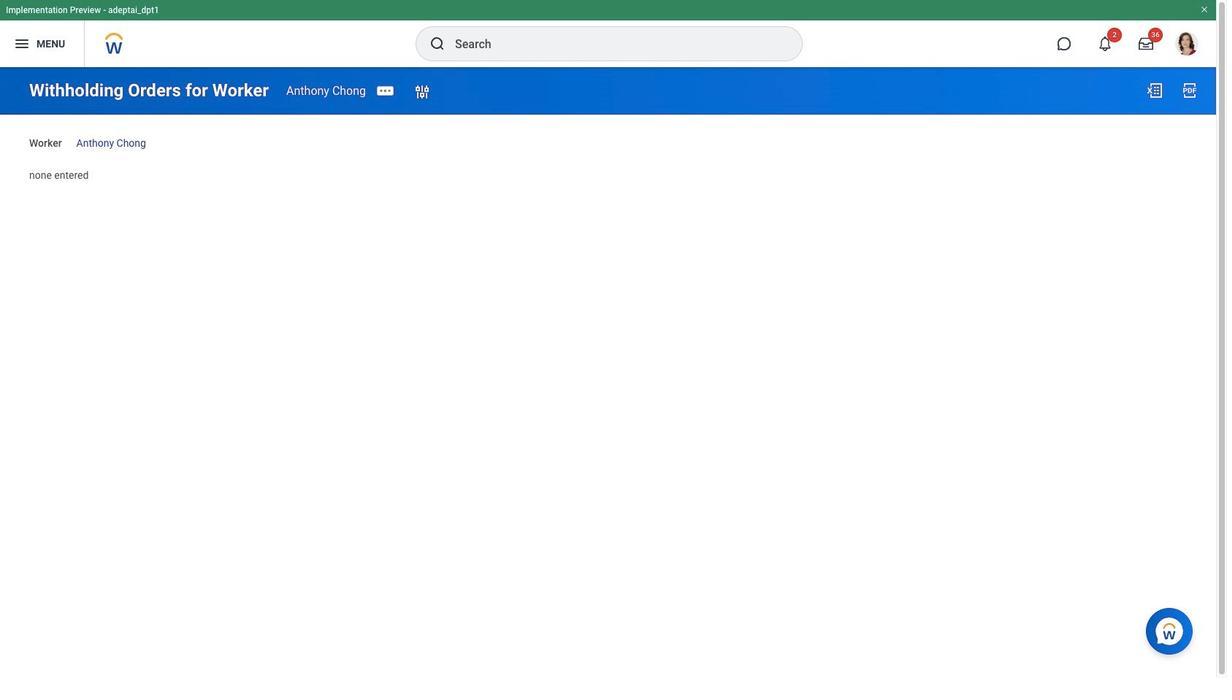 Task type: describe. For each thing, give the bounding box(es) containing it.
change selection image
[[413, 84, 431, 101]]

close environment banner image
[[1200, 5, 1209, 14]]

export to excel image
[[1146, 82, 1164, 99]]

profile logan mcneil image
[[1175, 32, 1199, 58]]

search image
[[429, 35, 446, 53]]

notifications large image
[[1098, 37, 1112, 51]]



Task type: vqa. For each thing, say whether or not it's contained in the screenshot.
"justify" icon
yes



Task type: locate. For each thing, give the bounding box(es) containing it.
inbox large image
[[1139, 37, 1153, 51]]

view printable version (pdf) image
[[1181, 82, 1199, 99]]

justify image
[[13, 35, 31, 53]]

banner
[[0, 0, 1216, 67]]

Search Workday  search field
[[455, 28, 772, 60]]

main content
[[0, 67, 1216, 195]]



